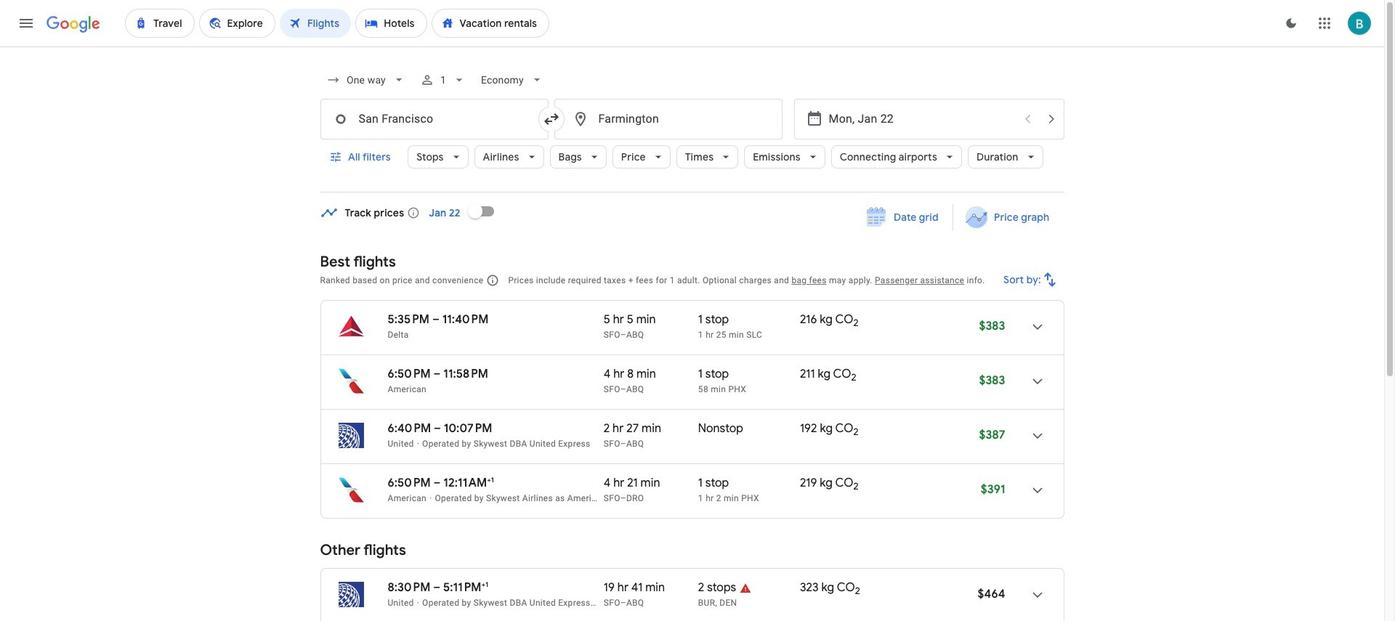 Task type: locate. For each thing, give the bounding box(es) containing it.
None text field
[[320, 99, 548, 140], [554, 99, 782, 140], [320, 99, 548, 140], [554, 99, 782, 140]]

departure time: 6:50 pm. text field up departure time: 6:40 pm. text field
[[388, 367, 431, 381]]

flight details. leaves san francisco international airport (sfo) at 6:50 pm on monday, january 22 and arrives at durango-la plata county airport at 12:11 am on tuesday, january 23. image
[[1020, 473, 1055, 508]]

swap origin and destination. image
[[542, 110, 560, 128]]

flight details. leaves san francisco international airport (sfo) at 8:30 pm on monday, january 22 and arrives at albuquerque international sunport at 5:11 pm on tuesday, january 23. image
[[1020, 578, 1055, 613]]

layover (1 of 2) is a 11 hr 11 min overnight layover at hollywood burbank airport (bob hope) in burbank. layover (2 of 2) is a 3 hr 17 min layover at denver international airport in denver. element
[[698, 597, 793, 609]]

main content
[[320, 194, 1064, 621]]

flight details. leaves san francisco international airport (sfo) at 6:40 pm on monday, january 22 and arrives at albuquerque international sunport at 10:07 pm on monday, january 22. image
[[1020, 419, 1055, 453]]

3 1 stop flight. element from the top
[[698, 476, 729, 493]]

1 vertical spatial  image
[[417, 598, 419, 608]]

464 US dollars text field
[[978, 587, 1005, 602]]

learn more about ranking image
[[486, 274, 499, 287]]

departure time: 6:50 pm. text field down departure time: 6:40 pm. text field
[[388, 476, 431, 490]]

Arrival time: 11:58 PM. text field
[[443, 367, 488, 381]]

391 US dollars text field
[[981, 482, 1005, 497]]

2 1 stop flight. element from the top
[[698, 367, 729, 384]]

flight details. leaves san francisco international airport (sfo) at 5:35 pm on monday, january 22 and arrives at albuquerque international sunport at 11:40 pm on monday, january 22. image
[[1020, 310, 1055, 344]]

383 US dollars text field
[[979, 319, 1005, 334]]

change appearance image
[[1274, 6, 1309, 41]]

0 vertical spatial  image
[[417, 439, 419, 449]]

1 stop flight. element for 'total duration 4 hr 21 min.' element
[[698, 476, 729, 493]]

leaves san francisco international airport (sfo) at 6:40 pm on monday, january 22 and arrives at albuquerque international sunport at 10:07 pm on monday, january 22. element
[[388, 421, 492, 436]]

0 vertical spatial 1 stop flight. element
[[698, 312, 729, 329]]

2 departure time: 6:50 pm. text field from the top
[[388, 476, 431, 490]]

 image for departure time: 8:30 pm. text box
[[417, 598, 419, 608]]

departure time: 6:50 pm. text field inside leaves san francisco international airport (sfo) at 6:50 pm on monday, january 22 and arrives at durango-la plata county airport at 12:11 am on tuesday, january 23. element
[[388, 476, 431, 490]]

 image
[[417, 439, 419, 449], [417, 598, 419, 608]]

1 vertical spatial 1 stop flight. element
[[698, 367, 729, 384]]

 image down departure time: 6:40 pm. text field
[[417, 439, 419, 449]]

departure time: 6:50 pm. text field for leaves san francisco international airport (sfo) at 6:50 pm on monday, january 22 and arrives at albuquerque international sunport at 11:58 pm on monday, january 22. element
[[388, 367, 431, 381]]

2  image from the top
[[417, 598, 419, 608]]

 image down departure time: 8:30 pm. text box
[[417, 598, 419, 608]]

Departure time: 6:50 PM. text field
[[388, 367, 431, 381], [388, 476, 431, 490]]

nonstop flight. element
[[698, 421, 743, 438]]

1 1 stop flight. element from the top
[[698, 312, 729, 329]]

1 stop flight. element for the total duration 5 hr 5 min. element
[[698, 312, 729, 329]]

2 vertical spatial 1 stop flight. element
[[698, 476, 729, 493]]

1 departure time: 6:50 pm. text field from the top
[[388, 367, 431, 381]]

None field
[[320, 67, 411, 93], [475, 67, 550, 93], [320, 67, 411, 93], [475, 67, 550, 93]]

1 vertical spatial departure time: 6:50 pm. text field
[[388, 476, 431, 490]]

1  image from the top
[[417, 439, 419, 449]]

main menu image
[[17, 15, 35, 32]]

1 stop flight. element
[[698, 312, 729, 329], [698, 367, 729, 384], [698, 476, 729, 493]]

None search field
[[320, 62, 1064, 193]]

0 vertical spatial departure time: 6:50 pm. text field
[[388, 367, 431, 381]]



Task type: describe. For each thing, give the bounding box(es) containing it.
 image for departure time: 6:40 pm. text field
[[417, 439, 419, 449]]

leaves san francisco international airport (sfo) at 6:50 pm on monday, january 22 and arrives at durango-la plata county airport at 12:11 am on tuesday, january 23. element
[[388, 475, 494, 490]]

Arrival time: 5:11 PM on  Tuesday, January 23. text field
[[443, 580, 488, 595]]

2 stops flight. element
[[698, 581, 736, 597]]

learn more about tracked prices image
[[407, 206, 420, 219]]

Departure time: 8:30 PM. text field
[[388, 581, 430, 595]]

total duration 19 hr 41 min. element
[[604, 581, 698, 597]]

Arrival time: 12:11 AM on  Tuesday, January 23. text field
[[443, 475, 494, 490]]

leaves san francisco international airport (sfo) at 6:50 pm on monday, january 22 and arrives at albuquerque international sunport at 11:58 pm on monday, january 22. element
[[388, 367, 488, 381]]

Arrival time: 10:07 PM. text field
[[444, 421, 492, 436]]

total duration 2 hr 27 min. element
[[604, 421, 698, 438]]

Departure text field
[[829, 100, 1015, 139]]

departure time: 6:50 pm. text field for leaves san francisco international airport (sfo) at 6:50 pm on monday, january 22 and arrives at durango-la plata county airport at 12:11 am on tuesday, january 23. element
[[388, 476, 431, 490]]

total duration 5 hr 5 min. element
[[604, 312, 698, 329]]

find the best price region
[[320, 194, 1064, 242]]

387 US dollars text field
[[979, 428, 1005, 442]]

loading results progress bar
[[0, 47, 1384, 49]]

Departure time: 5:35 PM. text field
[[388, 312, 429, 327]]

leaves san francisco international airport (sfo) at 5:35 pm on monday, january 22 and arrives at albuquerque international sunport at 11:40 pm on monday, january 22. element
[[388, 312, 489, 327]]

Departure time: 6:40 PM. text field
[[388, 421, 431, 436]]

total duration 4 hr 21 min. element
[[604, 476, 698, 493]]

Arrival time: 11:40 PM. text field
[[442, 312, 489, 327]]

total duration 4 hr 8 min. element
[[604, 367, 698, 384]]

flight details. leaves san francisco international airport (sfo) at 6:50 pm on monday, january 22 and arrives at albuquerque international sunport at 11:58 pm on monday, january 22. image
[[1020, 364, 1055, 399]]

383 US dollars text field
[[979, 373, 1005, 388]]

leaves san francisco international airport (sfo) at 8:30 pm on monday, january 22 and arrives at albuquerque international sunport at 5:11 pm on tuesday, january 23. element
[[388, 580, 488, 595]]

1 stop flight. element for total duration 4 hr 8 min. element
[[698, 367, 729, 384]]



Task type: vqa. For each thing, say whether or not it's contained in the screenshot.
bottommost Departure text field
no



